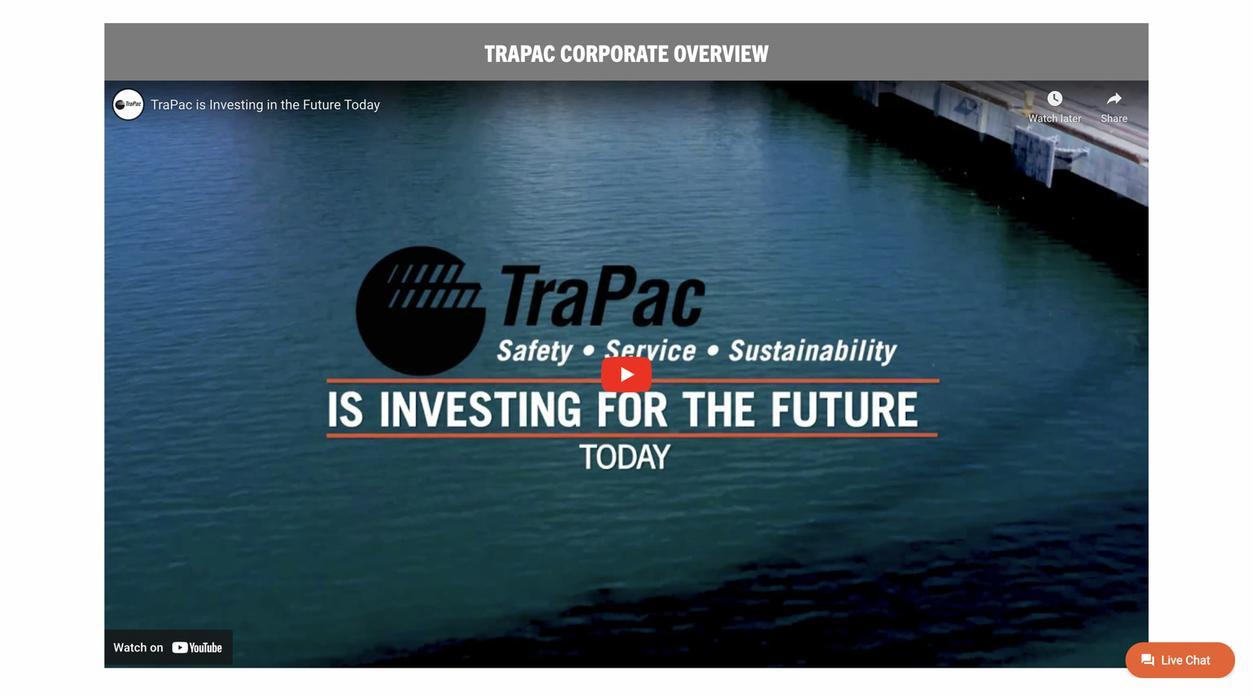 Task type: describe. For each thing, give the bounding box(es) containing it.
trapac
[[485, 37, 556, 66]]



Task type: vqa. For each thing, say whether or not it's contained in the screenshot.
doubling
no



Task type: locate. For each thing, give the bounding box(es) containing it.
trapac corporate overview
[[485, 37, 769, 66]]

overview
[[674, 37, 769, 66]]

corporate
[[561, 37, 669, 66]]



